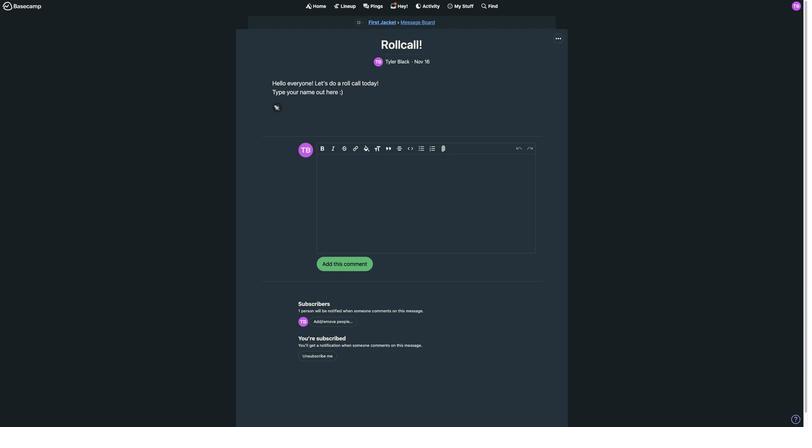 Task type: locate. For each thing, give the bounding box(es) containing it.
pings button
[[363, 3, 383, 9]]

1 vertical spatial this
[[397, 343, 403, 348]]

when right notification
[[342, 343, 351, 348]]

out
[[316, 89, 325, 96]]

nov 16
[[414, 59, 430, 64]]

on
[[392, 308, 397, 313], [391, 343, 396, 348]]

message.
[[406, 308, 424, 313], [404, 343, 422, 348]]

this for you're
[[397, 343, 403, 348]]

first jacket
[[368, 20, 396, 25]]

do
[[329, 80, 336, 87]]

you're
[[298, 335, 315, 342]]

everyone!
[[287, 80, 313, 87]]

0 vertical spatial this
[[398, 308, 405, 313]]

person
[[301, 308, 314, 313]]

add/remove
[[314, 319, 336, 324]]

1 horizontal spatial a
[[338, 80, 341, 87]]

a
[[338, 80, 341, 87], [316, 343, 319, 348]]

someone inside "subscribers 1 person will be notified when someone comments on this message."
[[354, 308, 371, 313]]

board
[[422, 20, 435, 25]]

a right the do
[[338, 80, 341, 87]]

0 vertical spatial a
[[338, 80, 341, 87]]

someone
[[354, 308, 371, 313], [353, 343, 369, 348]]

1 vertical spatial comments
[[371, 343, 390, 348]]

people…
[[337, 319, 353, 324]]

someone inside you're subscribed you'll get a notification when someone comments on this message.
[[353, 343, 369, 348]]

message. inside you're subscribed you'll get a notification when someone comments on this message.
[[404, 343, 422, 348]]

home link
[[306, 3, 326, 9]]

unsubscribe
[[303, 354, 326, 358]]

someone right notified
[[354, 308, 371, 313]]

a inside you're subscribed you'll get a notification when someone comments on this message.
[[316, 343, 319, 348]]

message. inside "subscribers 1 person will be notified when someone comments on this message."
[[406, 308, 424, 313]]

roll
[[342, 80, 350, 87]]

first
[[368, 20, 379, 25]]

None submit
[[317, 257, 373, 271]]

0 vertical spatial someone
[[354, 308, 371, 313]]

this inside you're subscribed you'll get a notification when someone comments on this message.
[[397, 343, 403, 348]]

on for you're
[[391, 343, 396, 348]]

me
[[327, 354, 333, 358]]

this inside "subscribers 1 person will be notified when someone comments on this message."
[[398, 308, 405, 313]]

add/remove people… link
[[309, 317, 357, 327]]

will
[[315, 308, 321, 313]]

message board link
[[401, 20, 435, 25]]

when
[[343, 308, 353, 313], [342, 343, 351, 348]]

rollcall!
[[381, 38, 422, 51]]

unsubscribe me button
[[298, 351, 337, 361]]

today!
[[362, 80, 379, 87]]

comments
[[372, 308, 391, 313], [371, 343, 390, 348]]

subscribers 1 person will be notified when someone comments on this message.
[[298, 301, 424, 313]]

home
[[313, 3, 326, 9]]

when for subscribers
[[343, 308, 353, 313]]

0 horizontal spatial a
[[316, 343, 319, 348]]

when inside you're subscribed you'll get a notification when someone comments on this message.
[[342, 343, 351, 348]]

comments inside "subscribers 1 person will be notified when someone comments on this message."
[[372, 308, 391, 313]]

nov 16 element
[[414, 59, 430, 65]]

1 vertical spatial when
[[342, 343, 351, 348]]

message
[[401, 20, 421, 25]]

subscribed
[[316, 335, 346, 342]]

0 vertical spatial on
[[392, 308, 397, 313]]

0 vertical spatial when
[[343, 308, 353, 313]]

lineup link
[[333, 3, 356, 9]]

hey!
[[398, 3, 408, 9]]

when inside "subscribers 1 person will be notified when someone comments on this message."
[[343, 308, 353, 313]]

a right get
[[316, 343, 319, 348]]

notification
[[320, 343, 340, 348]]

comments for you're
[[371, 343, 390, 348]]

when up people…
[[343, 308, 353, 313]]

comments for subscribers
[[372, 308, 391, 313]]

activity
[[423, 3, 440, 9]]

1 vertical spatial message.
[[404, 343, 422, 348]]

nov
[[414, 59, 423, 64]]

comments inside you're subscribed you'll get a notification when someone comments on this message.
[[371, 343, 390, 348]]

a inside hello everyone! let's do a roll call today! type your name out here :)
[[338, 80, 341, 87]]

find button
[[481, 3, 498, 9]]

on inside "subscribers 1 person will be notified when someone comments on this message."
[[392, 308, 397, 313]]

type
[[272, 89, 285, 96]]

this
[[398, 308, 405, 313], [397, 343, 403, 348]]

a for get
[[316, 343, 319, 348]]

main element
[[0, 0, 803, 12]]

tyler black image
[[374, 57, 383, 66], [298, 143, 313, 157], [298, 317, 308, 327]]

16
[[424, 59, 430, 64]]

someone down people…
[[353, 343, 369, 348]]

tyler black image
[[792, 2, 801, 11]]

1 vertical spatial someone
[[353, 343, 369, 348]]

hey! button
[[390, 2, 408, 9]]

when for you're
[[342, 343, 351, 348]]

0 vertical spatial message.
[[406, 308, 424, 313]]

1 vertical spatial on
[[391, 343, 396, 348]]

2 vertical spatial tyler black image
[[298, 317, 308, 327]]

1 vertical spatial a
[[316, 343, 319, 348]]

0 vertical spatial comments
[[372, 308, 391, 313]]

on inside you're subscribed you'll get a notification when someone comments on this message.
[[391, 343, 396, 348]]



Task type: describe. For each thing, give the bounding box(es) containing it.
your
[[287, 89, 298, 96]]

tyler black
[[385, 59, 410, 64]]

› message board
[[397, 20, 435, 25]]

name
[[300, 89, 315, 96]]

my stuff
[[454, 3, 474, 9]]

:)
[[340, 89, 343, 96]]

pings
[[370, 3, 383, 9]]

switch accounts image
[[2, 2, 42, 11]]

subscribers
[[298, 301, 330, 307]]

›
[[397, 20, 399, 25]]

message. for subscribers
[[406, 308, 424, 313]]

you're subscribed you'll get a notification when someone comments on this message.
[[298, 335, 422, 348]]

a for do
[[338, 80, 341, 87]]

0 vertical spatial tyler black image
[[374, 57, 383, 66]]

you'll
[[298, 343, 308, 348]]

my
[[454, 3, 461, 9]]

jacket
[[380, 20, 396, 25]]

unsubscribe me
[[303, 354, 333, 358]]

someone for you're
[[353, 343, 369, 348]]

find
[[488, 3, 498, 9]]

hello
[[272, 80, 286, 87]]

stuff
[[462, 3, 474, 9]]

call
[[352, 80, 361, 87]]

lineup
[[341, 3, 356, 9]]

get
[[309, 343, 315, 348]]

tyler
[[385, 59, 396, 64]]

message. for you're
[[404, 343, 422, 348]]

be
[[322, 308, 327, 313]]

this for subscribers
[[398, 308, 405, 313]]

Type your comment here… text field
[[317, 154, 535, 253]]

1 vertical spatial tyler black image
[[298, 143, 313, 157]]

someone for subscribers
[[354, 308, 371, 313]]

first jacket link
[[368, 20, 396, 25]]

my stuff button
[[447, 3, 474, 9]]

hello everyone! let's do a roll call today! type your name out here :)
[[272, 80, 379, 96]]

add/remove people…
[[314, 319, 353, 324]]

1
[[298, 308, 300, 313]]

activity link
[[415, 3, 440, 9]]

here
[[326, 89, 338, 96]]

black
[[398, 59, 410, 64]]

notified
[[328, 308, 342, 313]]

on for subscribers
[[392, 308, 397, 313]]

let's
[[315, 80, 328, 87]]



Task type: vqa. For each thing, say whether or not it's contained in the screenshot.
name
yes



